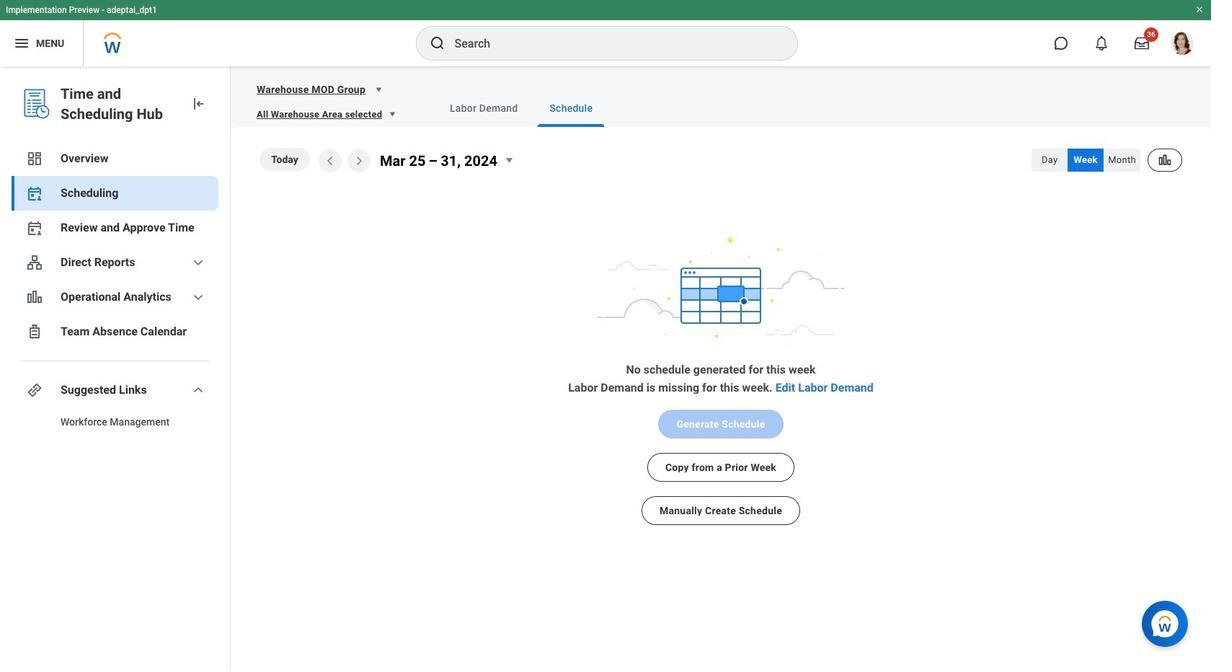 Task type: locate. For each thing, give the bounding box(es) containing it.
time and scheduling hub element
[[61, 84, 178, 124]]

link image
[[26, 382, 43, 399]]

inbox large image
[[1136, 36, 1150, 50]]

notifications large image
[[1095, 36, 1110, 50]]

chevron down small image
[[190, 254, 207, 271], [190, 382, 207, 399]]

chart image
[[26, 289, 43, 306]]

task timeoff image
[[26, 323, 43, 341]]

navigation pane region
[[0, 66, 231, 670]]

chevron down small image
[[190, 289, 207, 306]]

caret down small image
[[372, 82, 386, 97], [501, 152, 518, 169]]

justify image
[[13, 35, 30, 52]]

view team image
[[26, 254, 43, 271]]

calendar user solid image
[[26, 219, 43, 237]]

tab list
[[410, 89, 1195, 127]]

1 horizontal spatial caret down small image
[[501, 152, 518, 169]]

tab panel
[[231, 127, 1212, 550]]

1 vertical spatial caret down small image
[[501, 152, 518, 169]]

chevron down small image for link icon
[[190, 382, 207, 399]]

2 chevron down small image from the top
[[190, 382, 207, 399]]

banner
[[0, 0, 1212, 66]]

chevron down small image for view team image
[[190, 254, 207, 271]]

chevron left small image
[[322, 152, 339, 169]]

close environment banner image
[[1196, 5, 1205, 14]]

profile logan mcneil image
[[1172, 32, 1195, 58]]

0 vertical spatial chevron down small image
[[190, 254, 207, 271]]

dashboard image
[[26, 150, 43, 167]]

1 chevron down small image from the top
[[190, 254, 207, 271]]

1 vertical spatial chevron down small image
[[190, 382, 207, 399]]

0 vertical spatial caret down small image
[[372, 82, 386, 97]]



Task type: describe. For each thing, give the bounding box(es) containing it.
search image
[[429, 35, 446, 52]]

caret down small image
[[385, 107, 400, 121]]

Search Workday  search field
[[455, 27, 768, 59]]

chevron right small image
[[351, 152, 368, 169]]

calendar user solid image
[[26, 185, 43, 202]]

chart image
[[1159, 153, 1173, 167]]

transformation import image
[[190, 95, 207, 113]]

0 horizontal spatial caret down small image
[[372, 82, 386, 97]]



Task type: vqa. For each thing, say whether or not it's contained in the screenshot.
the top chart image
yes



